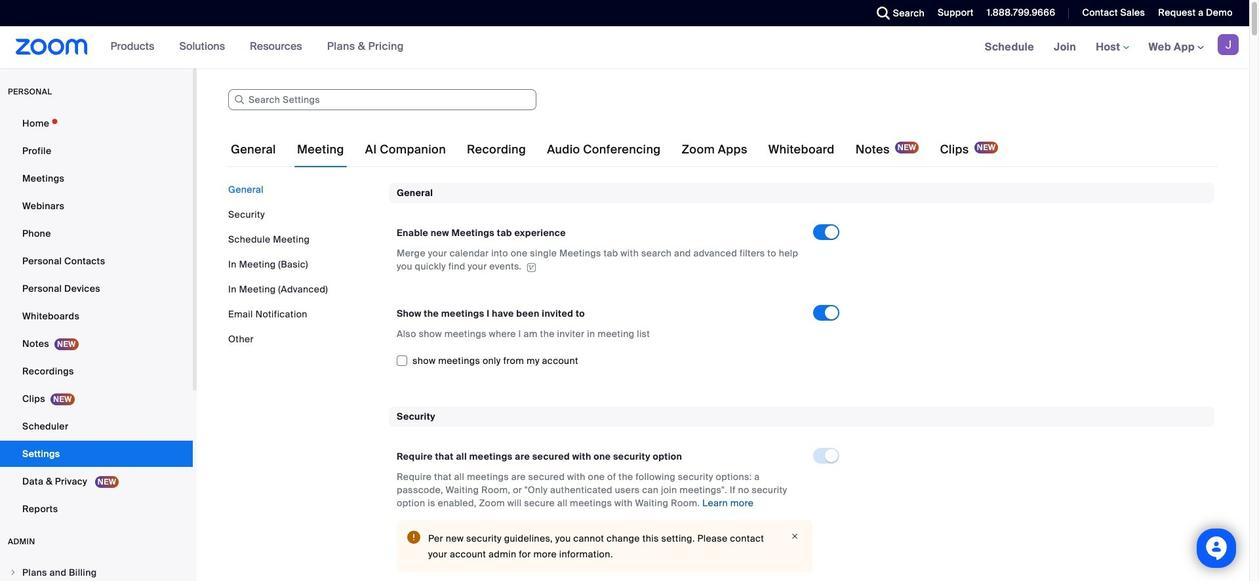 Task type: locate. For each thing, give the bounding box(es) containing it.
meetings navigation
[[975, 26, 1249, 69]]

menu bar
[[228, 183, 379, 346]]

alert
[[397, 520, 813, 573]]

application inside general element
[[397, 247, 801, 273]]

menu item
[[0, 560, 193, 581]]

Search Settings text field
[[228, 89, 536, 110]]

banner
[[0, 26, 1249, 69]]

application
[[397, 247, 801, 273]]



Task type: describe. For each thing, give the bounding box(es) containing it.
right image
[[9, 569, 17, 576]]

support version for enable new meetings tab experience image
[[525, 263, 538, 272]]

general element
[[389, 183, 1215, 385]]

close image
[[787, 531, 803, 542]]

profile picture image
[[1218, 34, 1239, 55]]

security element
[[389, 406, 1215, 581]]

alert inside security element
[[397, 520, 813, 573]]

zoom logo image
[[16, 39, 88, 55]]

personal menu menu
[[0, 110, 193, 523]]

product information navigation
[[101, 26, 414, 68]]

tabs of my account settings page tab list
[[228, 131, 1001, 168]]

warning image
[[407, 531, 420, 544]]



Task type: vqa. For each thing, say whether or not it's contained in the screenshot.
bottom edit project image
no



